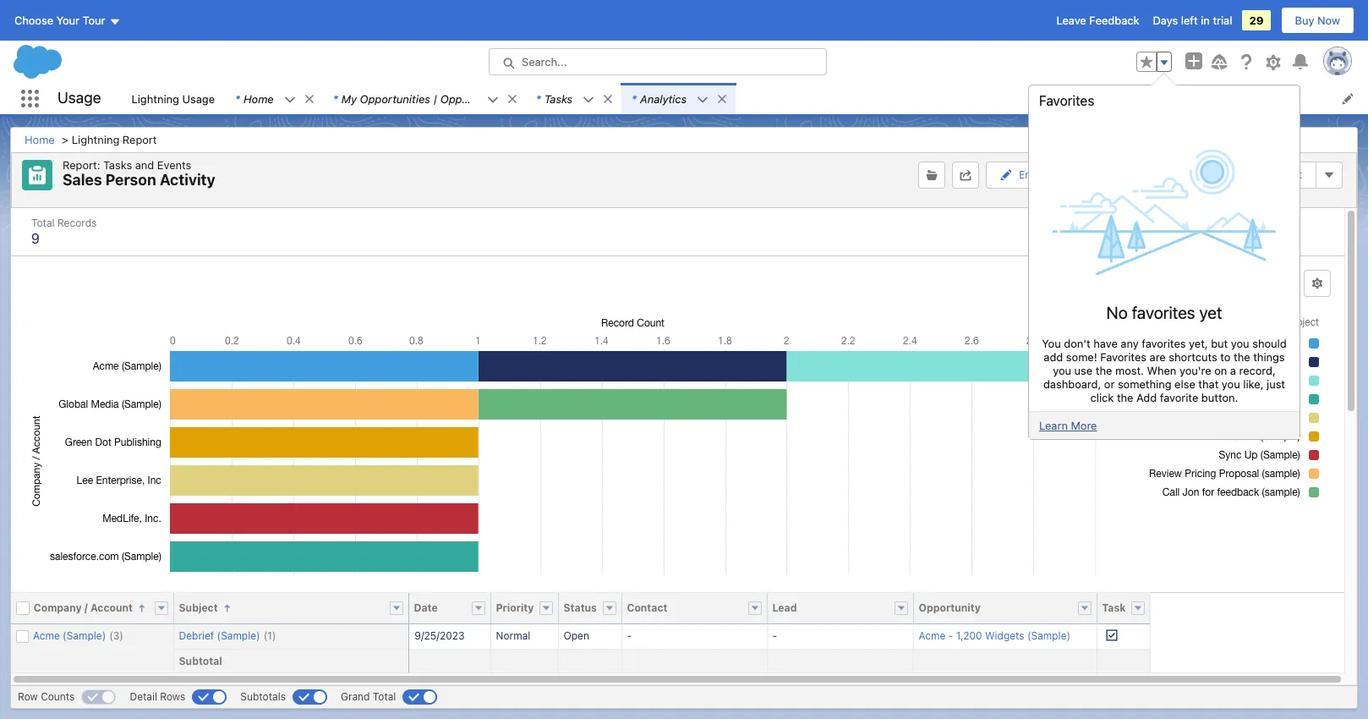 Task type: locate. For each thing, give the bounding box(es) containing it.
your
[[56, 14, 80, 27]]

usage right lightning
[[182, 92, 215, 105]]

you're
[[1180, 364, 1212, 378]]

text default image for my opportunities | opportunities
[[507, 93, 518, 105]]

lightning usage link
[[121, 83, 225, 114]]

0 horizontal spatial opportunities
[[360, 92, 431, 105]]

* left analytics
[[632, 92, 637, 105]]

you
[[1232, 337, 1250, 350], [1053, 364, 1072, 378], [1222, 378, 1241, 391]]

left
[[1182, 14, 1198, 27]]

0 vertical spatial favorites
[[1040, 93, 1095, 108]]

tour
[[83, 14, 105, 27]]

1 vertical spatial favorites
[[1142, 337, 1186, 350]]

the right or
[[1117, 391, 1134, 405]]

text default image for home
[[304, 93, 315, 105]]

dashboard,
[[1044, 378, 1102, 391]]

1 horizontal spatial text default image
[[717, 93, 728, 105]]

text default image
[[304, 93, 315, 105], [717, 93, 728, 105]]

* home
[[235, 92, 274, 105]]

favorites inside you don't have any favorites yet, but you should add some! favorites are shortcuts to the things you use the most. when you're on a record, dashboard, or something else that you like, just click the add favorite button.
[[1142, 337, 1186, 350]]

something
[[1118, 378, 1172, 391]]

text default image right the "tasks" at left top
[[602, 93, 614, 105]]

usage inside 'link'
[[182, 92, 215, 105]]

button.
[[1202, 391, 1239, 405]]

1 text default image from the left
[[304, 93, 315, 105]]

favorites
[[1040, 93, 1095, 108], [1101, 350, 1147, 364]]

0 horizontal spatial usage
[[58, 89, 101, 107]]

text default image
[[507, 93, 518, 105], [602, 93, 614, 105]]

favorites down leave
[[1040, 93, 1095, 108]]

my
[[342, 92, 357, 105]]

just
[[1267, 378, 1286, 391]]

search... button
[[489, 48, 827, 75]]

the right to
[[1234, 350, 1251, 364]]

home
[[244, 92, 274, 105]]

1 horizontal spatial favorites
[[1101, 350, 1147, 364]]

list containing lightning usage
[[121, 83, 1369, 114]]

list item
[[225, 83, 323, 114], [323, 83, 526, 114], [526, 83, 622, 114], [622, 83, 736, 114]]

favorites up "when"
[[1142, 337, 1186, 350]]

opportunities
[[360, 92, 431, 105], [441, 92, 511, 105]]

usage
[[58, 89, 101, 107], [182, 92, 215, 105]]

the
[[1234, 350, 1251, 364], [1096, 364, 1113, 378], [1117, 391, 1134, 405]]

have
[[1094, 337, 1118, 350]]

* analytics
[[632, 92, 687, 105]]

0 vertical spatial favorites
[[1132, 303, 1196, 323]]

when
[[1147, 364, 1177, 378]]

opportunities right | on the top
[[441, 92, 511, 105]]

3 list item from the left
[[526, 83, 622, 114]]

opportunities left | on the top
[[360, 92, 431, 105]]

group
[[1137, 52, 1172, 72]]

text default image left "* tasks"
[[507, 93, 518, 105]]

* my opportunities | opportunities
[[333, 92, 511, 105]]

favorites up are
[[1132, 303, 1196, 323]]

trial
[[1213, 14, 1233, 27]]

usage left lightning
[[58, 89, 101, 107]]

search...
[[522, 55, 567, 69]]

most.
[[1116, 364, 1144, 378]]

no favorites yet
[[1107, 303, 1223, 323]]

more
[[1071, 419, 1098, 433]]

buy now button
[[1281, 7, 1355, 34]]

no
[[1107, 303, 1128, 323]]

2 * from the left
[[333, 92, 338, 105]]

*
[[235, 92, 240, 105], [333, 92, 338, 105], [536, 92, 541, 105], [632, 92, 637, 105]]

analytics
[[640, 92, 687, 105]]

favorites
[[1132, 303, 1196, 323], [1142, 337, 1186, 350]]

the right use
[[1096, 364, 1113, 378]]

4 * from the left
[[632, 92, 637, 105]]

buy now
[[1296, 14, 1341, 27]]

or
[[1105, 378, 1115, 391]]

leave
[[1057, 14, 1087, 27]]

days
[[1153, 14, 1179, 27]]

are
[[1150, 350, 1166, 364]]

leave feedback
[[1057, 14, 1140, 27]]

1 horizontal spatial the
[[1117, 391, 1134, 405]]

1 vertical spatial favorites
[[1101, 350, 1147, 364]]

0 horizontal spatial text default image
[[507, 93, 518, 105]]

any
[[1121, 337, 1139, 350]]

* for * tasks
[[536, 92, 541, 105]]

learn
[[1040, 419, 1068, 433]]

choose your tour button
[[14, 7, 121, 34]]

1 * from the left
[[235, 92, 240, 105]]

2 opportunities from the left
[[441, 92, 511, 105]]

a
[[1231, 364, 1237, 378]]

3 * from the left
[[536, 92, 541, 105]]

choose
[[14, 14, 53, 27]]

1 horizontal spatial text default image
[[602, 93, 614, 105]]

* left my at top
[[333, 92, 338, 105]]

favorites inside you don't have any favorites yet, but you should add some! favorites are shortcuts to the things you use the most. when you're on a record, dashboard, or something else that you like, just click the add favorite button.
[[1101, 350, 1147, 364]]

lightning
[[132, 92, 179, 105]]

* for * home
[[235, 92, 240, 105]]

text default image right analytics
[[717, 93, 728, 105]]

you right to
[[1232, 337, 1250, 350]]

learn more link
[[1040, 419, 1098, 433]]

* left the "tasks" at left top
[[536, 92, 541, 105]]

1 text default image from the left
[[507, 93, 518, 105]]

0 horizontal spatial text default image
[[304, 93, 315, 105]]

2 text default image from the left
[[602, 93, 614, 105]]

record,
[[1240, 364, 1276, 378]]

use
[[1075, 364, 1093, 378]]

list
[[121, 83, 1369, 114]]

* left home
[[235, 92, 240, 105]]

favorites up or
[[1101, 350, 1147, 364]]

1 horizontal spatial usage
[[182, 92, 215, 105]]

add
[[1137, 391, 1157, 405]]

you left use
[[1053, 364, 1072, 378]]

feedback
[[1090, 14, 1140, 27]]

2 text default image from the left
[[717, 93, 728, 105]]

* for * analytics
[[632, 92, 637, 105]]

1 horizontal spatial opportunities
[[441, 92, 511, 105]]

add
[[1044, 350, 1064, 364]]

text default image left my at top
[[304, 93, 315, 105]]



Task type: vqa. For each thing, say whether or not it's contained in the screenshot.
click
yes



Task type: describe. For each thing, give the bounding box(es) containing it.
now
[[1318, 14, 1341, 27]]

you don't have any favorites yet, but you should add some! favorites are shortcuts to the things you use the most. when you're on a record, dashboard, or something else that you like, just click the add favorite button.
[[1042, 337, 1287, 405]]

that
[[1199, 378, 1219, 391]]

some!
[[1067, 350, 1098, 364]]

yet
[[1200, 303, 1223, 323]]

choose your tour
[[14, 14, 105, 27]]

else
[[1175, 378, 1196, 391]]

* tasks
[[536, 92, 573, 105]]

like,
[[1244, 378, 1264, 391]]

on
[[1215, 364, 1228, 378]]

don't
[[1064, 337, 1091, 350]]

shortcuts
[[1169, 350, 1218, 364]]

you right that
[[1222, 378, 1241, 391]]

leave feedback link
[[1057, 14, 1140, 27]]

text default image for tasks
[[602, 93, 614, 105]]

|
[[434, 92, 438, 105]]

lightning usage
[[132, 92, 215, 105]]

2 horizontal spatial the
[[1234, 350, 1251, 364]]

29
[[1250, 14, 1264, 27]]

days left in trial
[[1153, 14, 1233, 27]]

should
[[1253, 337, 1287, 350]]

you
[[1042, 337, 1061, 350]]

1 opportunities from the left
[[360, 92, 431, 105]]

0 horizontal spatial the
[[1096, 364, 1113, 378]]

tasks
[[545, 92, 573, 105]]

4 list item from the left
[[622, 83, 736, 114]]

0 horizontal spatial favorites
[[1040, 93, 1095, 108]]

1 list item from the left
[[225, 83, 323, 114]]

but
[[1212, 337, 1229, 350]]

text default image for analytics
[[717, 93, 728, 105]]

things
[[1254, 350, 1286, 364]]

learn more
[[1040, 419, 1098, 433]]

2 list item from the left
[[323, 83, 526, 114]]

click
[[1091, 391, 1114, 405]]

favorite
[[1160, 391, 1199, 405]]

* for * my opportunities | opportunities
[[333, 92, 338, 105]]

in
[[1201, 14, 1210, 27]]

to
[[1221, 350, 1231, 364]]

yet,
[[1189, 337, 1209, 350]]

buy
[[1296, 14, 1315, 27]]



